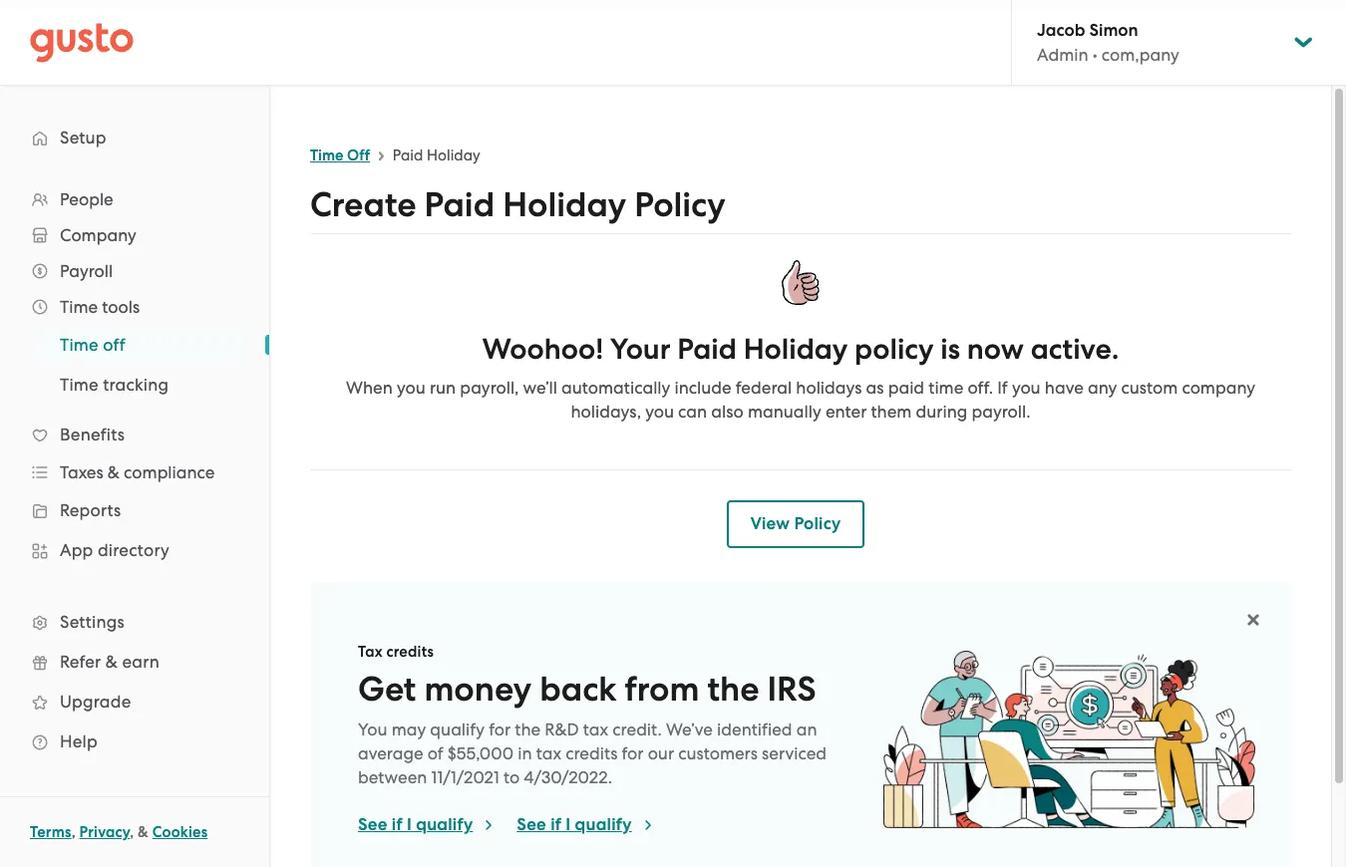 Task type: locate. For each thing, give the bounding box(es) containing it.
identified
[[717, 720, 792, 740]]

1 horizontal spatial see
[[517, 815, 546, 836]]

time for time off
[[60, 335, 99, 355]]

list containing people
[[0, 181, 269, 762]]

setup
[[60, 128, 106, 148]]

time left off
[[60, 335, 99, 355]]

if
[[392, 815, 403, 836], [551, 815, 562, 836]]

your
[[610, 332, 671, 367]]

1 i from the left
[[407, 815, 412, 836]]

0 horizontal spatial tax
[[536, 744, 561, 764]]

& right the "taxes"
[[108, 463, 120, 483]]

the up identified
[[708, 669, 759, 710]]

woohoo! your paid holiday policy is now active.
[[482, 332, 1119, 367]]

see down to
[[517, 815, 546, 836]]

0 horizontal spatial you
[[397, 378, 425, 398]]

0 horizontal spatial i
[[407, 815, 412, 836]]

time left the off
[[310, 147, 344, 165]]

list
[[0, 181, 269, 762], [0, 325, 269, 405]]

automatically
[[562, 378, 670, 398]]

1 vertical spatial &
[[105, 652, 118, 672]]

2 horizontal spatial paid
[[677, 332, 737, 367]]

for up $55,000 on the bottom of the page
[[489, 720, 511, 740]]

create paid holiday policy
[[310, 184, 726, 225]]

0 horizontal spatial see
[[358, 815, 387, 836]]

0 vertical spatial &
[[108, 463, 120, 483]]

0 horizontal spatial for
[[489, 720, 511, 740]]

credits right 'tax'
[[386, 643, 434, 661]]

tax credits get money back from the irs you may qualify for the r&d tax credit. we've identified an average of $55,000 in tax credits for our customers serviced between 11/1/2021 to 4/30/2022.
[[358, 643, 827, 788]]

qualify up of
[[430, 720, 485, 740]]

to
[[504, 768, 520, 788]]

paid up include
[[677, 332, 737, 367]]

settings
[[60, 612, 125, 632]]

0 vertical spatial the
[[708, 669, 759, 710]]

you
[[397, 378, 425, 398], [1012, 378, 1041, 398], [645, 402, 674, 422]]

for down credit.
[[622, 744, 644, 764]]

0 horizontal spatial credits
[[386, 643, 434, 661]]

0 vertical spatial policy
[[635, 184, 726, 225]]

0 horizontal spatial policy
[[635, 184, 726, 225]]

we've
[[666, 720, 713, 740]]

time down the time off
[[60, 375, 99, 395]]

1 horizontal spatial policy
[[794, 514, 841, 535]]

an
[[797, 720, 817, 740]]

1 if from the left
[[392, 815, 403, 836]]

,
[[71, 824, 76, 842], [130, 824, 134, 842]]

if down between
[[392, 815, 403, 836]]

see if i qualify link down 4/30/2022.
[[517, 814, 656, 838]]

0 horizontal spatial see if i qualify
[[358, 815, 473, 836]]

& left cookies
[[138, 824, 149, 842]]

them
[[871, 402, 912, 422]]

see down between
[[358, 815, 387, 836]]

refer
[[60, 652, 101, 672]]

&
[[108, 463, 120, 483], [105, 652, 118, 672], [138, 824, 149, 842]]

benefits
[[60, 425, 125, 445]]

see if i qualify
[[358, 815, 473, 836], [517, 815, 632, 836]]

2 i from the left
[[566, 815, 571, 836]]

gusto navigation element
[[0, 86, 269, 794]]

the
[[708, 669, 759, 710], [515, 720, 541, 740]]

time
[[929, 378, 964, 398]]

payroll.
[[972, 402, 1031, 422]]

you right if
[[1012, 378, 1041, 398]]

irs
[[767, 669, 816, 710]]

see if i qualify link
[[358, 814, 497, 838], [517, 814, 656, 838]]

tax right in
[[536, 744, 561, 764]]

refer & earn
[[60, 652, 159, 672]]

if
[[997, 378, 1008, 398]]

11/1/2021
[[431, 768, 499, 788]]

privacy link
[[79, 824, 130, 842]]

1 horizontal spatial credits
[[566, 744, 618, 764]]

2 vertical spatial paid
[[677, 332, 737, 367]]

see if i qualify link down between
[[358, 814, 497, 838]]

when
[[346, 378, 393, 398]]

1 vertical spatial for
[[622, 744, 644, 764]]

cookies
[[152, 824, 208, 842]]

& inside dropdown button
[[108, 463, 120, 483]]

1 , from the left
[[71, 824, 76, 842]]

4/30/2022.
[[524, 768, 612, 788]]

$55,000
[[448, 744, 514, 764]]

1 horizontal spatial i
[[566, 815, 571, 836]]

0 horizontal spatial if
[[392, 815, 403, 836]]

credits
[[386, 643, 434, 661], [566, 744, 618, 764]]

of
[[428, 744, 443, 764]]

0 vertical spatial tax
[[583, 720, 608, 740]]

tax right r&d
[[583, 720, 608, 740]]

i down 4/30/2022.
[[566, 815, 571, 836]]

credit.
[[613, 720, 662, 740]]

0 horizontal spatial ,
[[71, 824, 76, 842]]

for
[[489, 720, 511, 740], [622, 744, 644, 764]]

& left earn
[[105, 652, 118, 672]]

holiday
[[427, 147, 480, 165], [503, 184, 626, 225], [744, 332, 848, 367]]

qualify inside tax credits get money back from the irs you may qualify for the r&d tax credit. we've identified an average of $55,000 in tax credits for our customers serviced between 11/1/2021 to 4/30/2022.
[[430, 720, 485, 740]]

1 vertical spatial tax
[[536, 744, 561, 764]]

1 list from the top
[[0, 181, 269, 762]]

time for time tools
[[60, 297, 98, 317]]

time down payroll
[[60, 297, 98, 317]]

2 list from the top
[[0, 325, 269, 405]]

r&d
[[545, 720, 579, 740]]

off
[[103, 335, 125, 355]]

time inside dropdown button
[[60, 297, 98, 317]]

1 horizontal spatial for
[[622, 744, 644, 764]]

view policy
[[751, 514, 841, 535]]

tax
[[583, 720, 608, 740], [536, 744, 561, 764]]

i
[[407, 815, 412, 836], [566, 815, 571, 836]]

app directory
[[60, 540, 170, 560]]

1 vertical spatial policy
[[794, 514, 841, 535]]

if down 4/30/2022.
[[551, 815, 562, 836]]

1 horizontal spatial holiday
[[503, 184, 626, 225]]

1 horizontal spatial ,
[[130, 824, 134, 842]]

1 vertical spatial the
[[515, 720, 541, 740]]

policy
[[635, 184, 726, 225], [794, 514, 841, 535]]

see if i qualify down 4/30/2022.
[[517, 815, 632, 836]]

paid down paid holiday
[[424, 184, 495, 225]]

0 horizontal spatial the
[[515, 720, 541, 740]]

0 vertical spatial holiday
[[427, 147, 480, 165]]

1 horizontal spatial see if i qualify
[[517, 815, 632, 836]]

include
[[675, 378, 732, 398]]

1 horizontal spatial see if i qualify link
[[517, 814, 656, 838]]

taxes
[[60, 463, 103, 483]]

see if i qualify down between
[[358, 815, 473, 836]]

1 vertical spatial credits
[[566, 744, 618, 764]]

the up in
[[515, 720, 541, 740]]

2 horizontal spatial holiday
[[744, 332, 848, 367]]

off.
[[968, 378, 993, 398]]

create
[[310, 184, 416, 225]]

1 horizontal spatial if
[[551, 815, 562, 836]]

time tracking link
[[36, 367, 249, 403]]

active.
[[1031, 332, 1119, 367]]

have
[[1045, 378, 1084, 398]]

terms
[[30, 824, 71, 842]]

0 vertical spatial credits
[[386, 643, 434, 661]]

i down between
[[407, 815, 412, 836]]

0 horizontal spatial paid
[[393, 147, 423, 165]]

off
[[347, 147, 370, 165]]

compliance
[[124, 463, 215, 483]]

1 vertical spatial paid
[[424, 184, 495, 225]]

, left cookies
[[130, 824, 134, 842]]

manually
[[748, 402, 821, 422]]

our
[[648, 744, 674, 764]]

1 vertical spatial holiday
[[503, 184, 626, 225]]

policy
[[855, 332, 934, 367]]

credits up 4/30/2022.
[[566, 744, 618, 764]]

time tools button
[[20, 289, 249, 325]]

you left "can"
[[645, 402, 674, 422]]

paid right the off
[[393, 147, 423, 165]]

setup link
[[20, 120, 249, 156]]

list containing time off
[[0, 325, 269, 405]]

custom
[[1121, 378, 1178, 398]]

you left run
[[397, 378, 425, 398]]

upgrade
[[60, 692, 131, 712]]

0 horizontal spatial see if i qualify link
[[358, 814, 497, 838]]

, left privacy in the left of the page
[[71, 824, 76, 842]]

terms , privacy , & cookies
[[30, 824, 208, 842]]



Task type: vqa. For each thing, say whether or not it's contained in the screenshot.
schedule
no



Task type: describe. For each thing, give the bounding box(es) containing it.
1 horizontal spatial paid
[[424, 184, 495, 225]]

tools
[[102, 297, 140, 317]]

simon
[[1090, 20, 1138, 41]]

taxes & compliance button
[[20, 455, 249, 491]]

time off
[[310, 147, 370, 165]]

•
[[1093, 45, 1098, 65]]

2 vertical spatial &
[[138, 824, 149, 842]]

view policy link
[[727, 501, 865, 548]]

taxes & compliance
[[60, 463, 215, 483]]

2 see if i qualify link from the left
[[517, 814, 656, 838]]

any
[[1088, 378, 1117, 398]]

2 horizontal spatial you
[[1012, 378, 1041, 398]]

0 horizontal spatial holiday
[[427, 147, 480, 165]]

terms link
[[30, 824, 71, 842]]

refer & earn link
[[20, 644, 249, 680]]

tracking
[[103, 375, 169, 395]]

2 vertical spatial holiday
[[744, 332, 848, 367]]

1 see from the left
[[358, 815, 387, 836]]

& for earn
[[105, 652, 118, 672]]

privacy
[[79, 824, 130, 842]]

1 horizontal spatial tax
[[583, 720, 608, 740]]

time for time tracking
[[60, 375, 99, 395]]

1 see if i qualify link from the left
[[358, 814, 497, 838]]

i for first see if i qualify link from left
[[407, 815, 412, 836]]

federal
[[736, 378, 792, 398]]

qualify down 4/30/2022.
[[575, 815, 632, 836]]

app directory link
[[20, 533, 249, 568]]

& for compliance
[[108, 463, 120, 483]]

time tools
[[60, 297, 140, 317]]

people
[[60, 189, 113, 209]]

2 see if i qualify from the left
[[517, 815, 632, 836]]

1 see if i qualify from the left
[[358, 815, 473, 836]]

we'll
[[523, 378, 557, 398]]

company
[[1182, 378, 1255, 398]]

reports link
[[20, 493, 249, 529]]

time for time off
[[310, 147, 344, 165]]

time off
[[60, 335, 125, 355]]

earn
[[122, 652, 159, 672]]

enter
[[826, 402, 867, 422]]

i for 2nd see if i qualify link
[[566, 815, 571, 836]]

upgrade link
[[20, 684, 249, 720]]

0 vertical spatial paid
[[393, 147, 423, 165]]

com,pany
[[1102, 45, 1179, 65]]

as
[[866, 378, 884, 398]]

when you run payroll, we'll automatically include federal holidays as paid time off. if you have any custom company holidays, you can also manually enter them during payroll.
[[346, 378, 1255, 422]]

app
[[60, 540, 93, 560]]

money
[[424, 669, 532, 710]]

paid
[[888, 378, 924, 398]]

company
[[60, 225, 136, 245]]

paid holiday
[[393, 147, 480, 165]]

can
[[678, 402, 707, 422]]

woohoo!
[[482, 332, 604, 367]]

from
[[625, 669, 700, 710]]

payroll,
[[460, 378, 519, 398]]

1 horizontal spatial you
[[645, 402, 674, 422]]

tax
[[358, 643, 383, 661]]

view
[[751, 514, 790, 535]]

cookies button
[[152, 821, 208, 845]]

between
[[358, 768, 427, 788]]

reports
[[60, 501, 121, 521]]

holidays,
[[571, 402, 641, 422]]

payroll
[[60, 261, 113, 281]]

customers
[[678, 744, 758, 764]]

time tracking
[[60, 375, 169, 395]]

2 , from the left
[[130, 824, 134, 842]]

admin
[[1037, 45, 1089, 65]]

back
[[540, 669, 617, 710]]

benefits link
[[20, 417, 249, 453]]

qualify down 11/1/2021
[[416, 815, 473, 836]]

home image
[[30, 22, 134, 62]]

average
[[358, 744, 423, 764]]

company button
[[20, 217, 249, 253]]

run
[[430, 378, 456, 398]]

get
[[358, 669, 416, 710]]

serviced
[[762, 744, 827, 764]]

2 if from the left
[[551, 815, 562, 836]]

people button
[[20, 181, 249, 217]]

holidays
[[796, 378, 862, 398]]

jacob simon admin • com,pany
[[1037, 20, 1179, 65]]

1 horizontal spatial the
[[708, 669, 759, 710]]

settings link
[[20, 604, 249, 640]]

0 vertical spatial for
[[489, 720, 511, 740]]

directory
[[98, 540, 170, 560]]

is
[[941, 332, 960, 367]]

payroll button
[[20, 253, 249, 289]]

during
[[916, 402, 968, 422]]

in
[[518, 744, 532, 764]]

you
[[358, 720, 387, 740]]

2 see from the left
[[517, 815, 546, 836]]

also
[[711, 402, 744, 422]]



